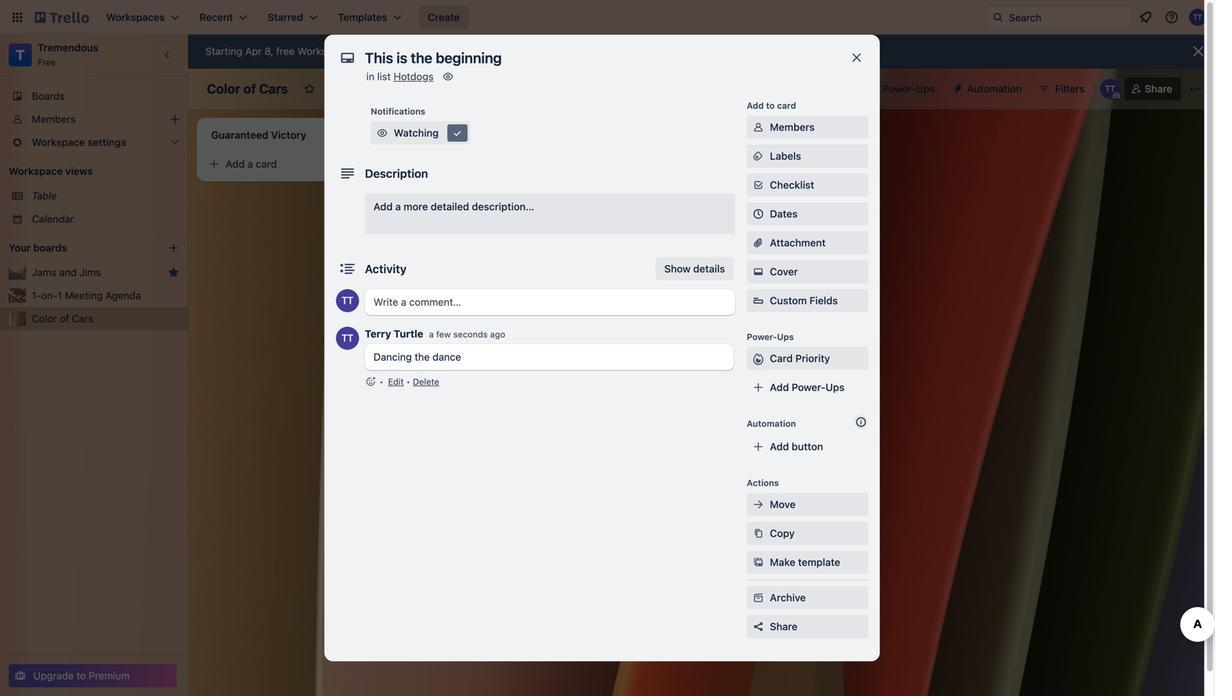 Task type: vqa. For each thing, say whether or not it's contained in the screenshot.
sm image
yes



Task type: locate. For each thing, give the bounding box(es) containing it.
sm image left copy
[[752, 527, 766, 541]]

share for left share button
[[770, 621, 798, 633]]

ups
[[917, 83, 936, 95], [777, 332, 794, 342], [826, 382, 845, 394]]

1 horizontal spatial power-ups
[[883, 83, 936, 95]]

members link down boards on the left top of page
[[0, 108, 188, 131]]

card priority
[[770, 353, 831, 365]]

this is the beginning
[[417, 160, 514, 172]]

beginning
[[467, 160, 514, 172]]

1 horizontal spatial card
[[461, 212, 483, 224]]

0 vertical spatial ups
[[917, 83, 936, 95]]

to inside the upgrade to premium link
[[77, 670, 86, 682]]

in
[[367, 71, 375, 82]]

sm image left archive
[[752, 591, 766, 606]]

filters button
[[1034, 77, 1090, 101]]

meeting
[[65, 290, 103, 302]]

sm image down notifications
[[375, 126, 390, 140]]

table link
[[32, 189, 179, 203]]

1 vertical spatial power-ups
[[747, 332, 794, 342]]

0 horizontal spatial terry turtle (terryturtle) image
[[336, 289, 359, 313]]

free
[[38, 57, 56, 67]]

0 vertical spatial to
[[424, 45, 433, 57]]

custom fields button
[[747, 294, 869, 308]]

1-
[[32, 290, 41, 302]]

the right is
[[450, 160, 465, 172]]

the left dance on the left of page
[[415, 351, 430, 363]]

jams and jims
[[32, 267, 101, 279]]

sm image left cover
[[752, 265, 766, 279]]

a
[[248, 158, 253, 170], [396, 201, 401, 213], [453, 212, 459, 224], [429, 330, 434, 340]]

1 horizontal spatial color of cars
[[207, 81, 288, 97]]

None text field
[[358, 45, 835, 71]]

1 horizontal spatial cars
[[259, 81, 288, 97]]

custom
[[770, 295, 807, 307]]

0 horizontal spatial card
[[256, 158, 277, 170]]

add button
[[770, 441, 824, 453]]

of inside 'board name' text field
[[244, 81, 256, 97]]

sm image left labels
[[752, 149, 766, 164]]

0 horizontal spatial of
[[60, 313, 69, 325]]

0 horizontal spatial members link
[[0, 108, 188, 131]]

1 vertical spatial power-
[[747, 332, 777, 342]]

0 horizontal spatial color of cars
[[32, 313, 93, 325]]

terry turtle (terryturtle) image
[[336, 327, 359, 350]]

1 vertical spatial the
[[415, 351, 430, 363]]

2 vertical spatial card
[[461, 212, 483, 224]]

workspace visible button
[[324, 77, 445, 101]]

2 vertical spatial to
[[77, 670, 86, 682]]

the inside "link"
[[450, 160, 465, 172]]

0 horizontal spatial ups
[[777, 332, 794, 342]]

table
[[32, 190, 57, 202]]

terry turtle (terryturtle) image up terry turtle (terryturtle) icon
[[336, 289, 359, 313]]

sm image inside members link
[[752, 120, 766, 135]]

ago
[[490, 330, 506, 340]]

add
[[747, 101, 764, 111], [226, 158, 245, 170], [374, 201, 393, 213], [431, 212, 450, 224], [770, 382, 789, 394], [770, 441, 789, 453]]

1 vertical spatial of
[[60, 313, 69, 325]]

0 vertical spatial color of cars
[[207, 81, 288, 97]]

0 vertical spatial power-ups
[[883, 83, 936, 95]]

2 horizontal spatial power-
[[883, 83, 917, 95]]

automation up add button in the bottom of the page
[[747, 419, 796, 429]]

dates button
[[747, 203, 869, 226]]

edit • delete
[[388, 377, 440, 387]]

views
[[65, 165, 93, 177]]

sm image inside "make template" 'link'
[[752, 556, 766, 570]]

0 vertical spatial cars
[[259, 81, 288, 97]]

sm image for watching
[[375, 126, 390, 140]]

be
[[375, 45, 387, 57]]

copy
[[770, 528, 795, 540]]

members up labels
[[770, 121, 815, 133]]

to left 10
[[424, 45, 433, 57]]

1 horizontal spatial to
[[424, 45, 433, 57]]

workspace navigation collapse icon image
[[158, 45, 178, 65]]

add a card button
[[203, 153, 362, 176], [408, 206, 567, 229]]

ups left automation button on the right of page
[[917, 83, 936, 95]]

1 horizontal spatial workspace
[[350, 83, 403, 95]]

0 vertical spatial color
[[207, 81, 241, 97]]

0 horizontal spatial to
[[77, 670, 86, 682]]

0 vertical spatial of
[[244, 81, 256, 97]]

2 horizontal spatial to
[[767, 101, 775, 111]]

color of cars down apr
[[207, 81, 288, 97]]

color down the on-
[[32, 313, 57, 325]]

sm image down actions
[[752, 498, 766, 512]]

calendar
[[32, 213, 74, 225]]

2 horizontal spatial card
[[778, 101, 797, 111]]

1 horizontal spatial share
[[1145, 83, 1173, 95]]

add a card
[[226, 158, 277, 170], [431, 212, 483, 224]]

members link up 'labels' 'link'
[[747, 116, 869, 139]]

sm image inside cover link
[[752, 265, 766, 279]]

share down archive
[[770, 621, 798, 633]]

sm image inside 'watching' button
[[450, 126, 465, 140]]

0 horizontal spatial add a card
[[226, 158, 277, 170]]

starting
[[206, 45, 243, 57]]

0 vertical spatial automation
[[968, 83, 1023, 95]]

fields
[[810, 295, 838, 307]]

0 horizontal spatial color
[[32, 313, 57, 325]]

sm image inside copy link
[[752, 527, 766, 541]]

workspace inside button
[[350, 83, 403, 95]]

jams
[[32, 267, 57, 279]]

labels
[[770, 150, 802, 162]]

sm image up this is the beginning
[[450, 126, 465, 140]]

button
[[792, 441, 824, 453]]

power-
[[883, 83, 917, 95], [747, 332, 777, 342], [792, 382, 826, 394]]

ups inside button
[[917, 83, 936, 95]]

color of cars inside 'board name' text field
[[207, 81, 288, 97]]

sm image
[[441, 69, 456, 84], [450, 126, 465, 140], [752, 265, 766, 279], [752, 527, 766, 541], [752, 556, 766, 570], [752, 591, 766, 606]]

2 vertical spatial power-
[[792, 382, 826, 394]]

power-ups
[[883, 83, 936, 95], [747, 332, 794, 342]]

your boards
[[9, 242, 67, 254]]

1 vertical spatial color of cars
[[32, 313, 93, 325]]

sm image for card priority
[[752, 352, 766, 366]]

to for add to card
[[767, 101, 775, 111]]

1 vertical spatial ups
[[777, 332, 794, 342]]

to right upgrade
[[77, 670, 86, 682]]

sm image
[[752, 120, 766, 135], [375, 126, 390, 140], [752, 149, 766, 164], [752, 352, 766, 366], [752, 498, 766, 512]]

color of cars down 1
[[32, 313, 93, 325]]

cars down "meeting"
[[72, 313, 93, 325]]

visible
[[406, 83, 437, 95]]

share left show menu image
[[1145, 83, 1173, 95]]

Board name text field
[[200, 77, 295, 101]]

members down boards on the left top of page
[[32, 113, 76, 125]]

1 vertical spatial workspace
[[9, 165, 63, 177]]

to up labels
[[767, 101, 775, 111]]

create from template… image
[[371, 158, 382, 170]]

sm image left 'make'
[[752, 556, 766, 570]]

power- inside add power-ups link
[[792, 382, 826, 394]]

share button down archive link
[[747, 616, 869, 639]]

boards
[[33, 242, 67, 254]]

terry turtle (terryturtle) image
[[1190, 9, 1207, 26], [1101, 79, 1121, 99], [336, 289, 359, 313]]

terry turtle (terryturtle) image right filters
[[1101, 79, 1121, 99]]

watching
[[394, 127, 439, 139]]

1 horizontal spatial of
[[244, 81, 256, 97]]

custom fields
[[770, 295, 838, 307]]

workspace down in on the left top of page
[[350, 83, 403, 95]]

share
[[1145, 83, 1173, 95], [770, 621, 798, 633]]

0 horizontal spatial members
[[32, 113, 76, 125]]

free
[[276, 45, 295, 57]]

0 vertical spatial power-
[[883, 83, 917, 95]]

0 horizontal spatial cars
[[72, 313, 93, 325]]

workspace for workspace visible
[[350, 83, 403, 95]]

0 horizontal spatial power-
[[747, 332, 777, 342]]

0 horizontal spatial workspace
[[9, 165, 63, 177]]

1 vertical spatial share button
[[747, 616, 869, 639]]

workspace
[[350, 83, 403, 95], [9, 165, 63, 177]]

0 vertical spatial card
[[778, 101, 797, 111]]

0 horizontal spatial add a card button
[[203, 153, 362, 176]]

0 vertical spatial workspace
[[350, 83, 403, 95]]

boards link
[[0, 85, 188, 108]]

limited
[[390, 45, 421, 57]]

0 vertical spatial share button
[[1125, 77, 1182, 101]]

list
[[377, 71, 391, 82]]

1 vertical spatial share
[[770, 621, 798, 633]]

tremendous
[[38, 42, 98, 54]]

1 horizontal spatial color
[[207, 81, 241, 97]]

1 horizontal spatial automation
[[968, 83, 1023, 95]]

1 vertical spatial card
[[256, 158, 277, 170]]

copy link
[[747, 522, 869, 546]]

of
[[244, 81, 256, 97], [60, 313, 69, 325]]

cover
[[770, 266, 798, 278]]

apr
[[245, 45, 262, 57]]

sm image for make template
[[752, 556, 766, 570]]

0 vertical spatial the
[[450, 160, 465, 172]]

hotdogs
[[394, 71, 434, 82]]

sm image for move
[[752, 498, 766, 512]]

1 horizontal spatial members link
[[747, 116, 869, 139]]

0 horizontal spatial share
[[770, 621, 798, 633]]

terry turtle (terryturtle) image right 'open information menu' image
[[1190, 9, 1207, 26]]

1 horizontal spatial add a card
[[431, 212, 483, 224]]

1 vertical spatial add a card button
[[408, 206, 567, 229]]

card
[[778, 101, 797, 111], [256, 158, 277, 170], [461, 212, 483, 224]]

0 vertical spatial share
[[1145, 83, 1173, 95]]

star or unstar board image
[[304, 83, 316, 95]]

members link
[[0, 108, 188, 131], [747, 116, 869, 139]]

description
[[365, 167, 428, 181]]

delete
[[413, 377, 440, 387]]

cars left the star or unstar board image at the left
[[259, 81, 288, 97]]

automation left filters 'button'
[[968, 83, 1023, 95]]

dance
[[433, 351, 461, 363]]

workspace up the table
[[9, 165, 63, 177]]

1 vertical spatial terry turtle (terryturtle) image
[[1101, 79, 1121, 99]]

1 vertical spatial to
[[767, 101, 775, 111]]

attachment
[[770, 237, 826, 249]]

0 vertical spatial add a card button
[[203, 153, 362, 176]]

2 horizontal spatial terry turtle (terryturtle) image
[[1190, 9, 1207, 26]]

workspace views
[[9, 165, 93, 177]]

1 horizontal spatial ups
[[826, 382, 845, 394]]

1-on-1 meeting agenda link
[[32, 289, 179, 303]]

watching button
[[371, 122, 471, 145]]

2 horizontal spatial ups
[[917, 83, 936, 95]]

sm image inside archive link
[[752, 591, 766, 606]]

1 horizontal spatial members
[[770, 121, 815, 133]]

t link
[[9, 43, 32, 67]]

cars inside 'board name' text field
[[259, 81, 288, 97]]

0 notifications image
[[1138, 9, 1155, 26]]

1 horizontal spatial the
[[450, 160, 465, 172]]

share button left show menu image
[[1125, 77, 1182, 101]]

1 vertical spatial automation
[[747, 419, 796, 429]]

card for the right add a card button
[[461, 212, 483, 224]]

of down 1
[[60, 313, 69, 325]]

automation
[[968, 83, 1023, 95], [747, 419, 796, 429]]

ups down priority
[[826, 382, 845, 394]]

open information menu image
[[1165, 10, 1180, 25]]

sm image for archive
[[752, 591, 766, 606]]

boards
[[32, 90, 65, 102]]

sm image down add to card
[[752, 120, 766, 135]]

attachment button
[[747, 232, 869, 255]]

ups up card
[[777, 332, 794, 342]]

1 horizontal spatial power-
[[792, 382, 826, 394]]

sm image inside 'labels' 'link'
[[752, 149, 766, 164]]

cars
[[259, 81, 288, 97], [72, 313, 93, 325]]

of down apr
[[244, 81, 256, 97]]

sm image left card
[[752, 352, 766, 366]]

archive link
[[747, 587, 869, 610]]

add a more detailed description…
[[374, 201, 534, 213]]

sm image inside move link
[[752, 498, 766, 512]]

color down starting
[[207, 81, 241, 97]]

sm image inside 'watching' button
[[375, 126, 390, 140]]



Task type: describe. For each thing, give the bounding box(es) containing it.
dancing
[[374, 351, 412, 363]]

1 vertical spatial color
[[32, 313, 57, 325]]

power-ups inside button
[[883, 83, 936, 95]]

a inside terry turtle a few seconds ago
[[429, 330, 434, 340]]

t
[[16, 46, 25, 63]]

Write a comment text field
[[365, 289, 736, 316]]

starred icon image
[[168, 267, 179, 279]]

primary element
[[0, 0, 1216, 35]]

0 horizontal spatial the
[[415, 351, 430, 363]]

your boards with 3 items element
[[9, 240, 146, 257]]

add a more detailed description… link
[[365, 194, 736, 234]]

make template
[[770, 557, 841, 569]]

terry turtle a few seconds ago
[[365, 328, 506, 340]]

upgrade to premium
[[33, 670, 130, 682]]

checklist button
[[747, 174, 869, 197]]

more
[[404, 201, 428, 213]]

details
[[694, 263, 725, 275]]

0 horizontal spatial automation
[[747, 419, 796, 429]]

automation inside button
[[968, 83, 1023, 95]]

to for upgrade to premium
[[77, 670, 86, 682]]

add board image
[[168, 242, 179, 254]]

1 horizontal spatial share button
[[1125, 77, 1182, 101]]

automation button
[[947, 77, 1031, 101]]

tremendous link
[[38, 42, 98, 54]]

power- inside power-ups button
[[883, 83, 917, 95]]

agenda
[[105, 290, 141, 302]]

upgrade to premium link
[[9, 665, 177, 688]]

show details link
[[656, 258, 734, 281]]

turtle
[[394, 328, 424, 340]]

1 horizontal spatial terry turtle (terryturtle) image
[[1101, 79, 1121, 99]]

1-on-1 meeting agenda
[[32, 290, 141, 302]]

is
[[439, 160, 447, 172]]

0 vertical spatial add a card
[[226, 158, 277, 170]]

0 horizontal spatial share button
[[747, 616, 869, 639]]

show menu image
[[1189, 82, 1203, 96]]

workspace visible
[[350, 83, 437, 95]]

2 vertical spatial terry turtle (terryturtle) image
[[336, 289, 359, 313]]

hotdogs link
[[394, 71, 434, 82]]

sm image for cover
[[752, 265, 766, 279]]

seconds
[[454, 330, 488, 340]]

search image
[[993, 12, 1004, 23]]

add to card
[[747, 101, 797, 111]]

sm image for copy
[[752, 527, 766, 541]]

color inside 'board name' text field
[[207, 81, 241, 97]]

add reaction image
[[365, 375, 377, 389]]

filters
[[1056, 83, 1085, 95]]

sm image down 10
[[441, 69, 456, 84]]

show
[[665, 263, 691, 275]]

delete link
[[413, 377, 440, 387]]

power-ups button
[[854, 77, 944, 101]]

tremendous free
[[38, 42, 98, 67]]

in list hotdogs
[[367, 71, 434, 82]]

card
[[770, 353, 793, 365]]

labels link
[[747, 145, 869, 168]]

2 vertical spatial ups
[[826, 382, 845, 394]]

collaborators.
[[449, 45, 514, 57]]

move
[[770, 499, 796, 511]]

share for rightmost share button
[[1145, 83, 1173, 95]]

10
[[436, 45, 447, 57]]

priority
[[796, 353, 831, 365]]

card for topmost add a card button
[[256, 158, 277, 170]]

terry
[[365, 328, 391, 340]]

1
[[57, 290, 62, 302]]

create
[[428, 11, 460, 23]]

detailed
[[431, 201, 469, 213]]

make
[[770, 557, 796, 569]]

jims
[[79, 267, 101, 279]]

8,
[[265, 45, 274, 57]]

add power-ups
[[770, 382, 845, 394]]

0 horizontal spatial power-ups
[[747, 332, 794, 342]]

sm image for labels
[[752, 149, 766, 164]]

workspace for workspace views
[[9, 165, 63, 177]]

archive
[[770, 592, 806, 604]]

workspaces
[[298, 45, 355, 57]]

cover link
[[747, 261, 869, 284]]

template
[[799, 557, 841, 569]]

Search field
[[1004, 7, 1131, 28]]

this is the beginning link
[[417, 158, 585, 173]]

a few seconds ago link
[[429, 330, 506, 340]]

few
[[436, 330, 451, 340]]

edit
[[388, 377, 404, 387]]

description…
[[472, 201, 534, 213]]

notifications
[[371, 106, 426, 117]]

color of cars link
[[32, 312, 179, 326]]

premium
[[89, 670, 130, 682]]

checklist
[[770, 179, 815, 191]]

dancing the dance
[[374, 351, 461, 363]]

1 vertical spatial add a card
[[431, 212, 483, 224]]

dates
[[770, 208, 798, 220]]

0 vertical spatial terry turtle (terryturtle) image
[[1190, 9, 1207, 26]]

•
[[406, 377, 411, 387]]

1 vertical spatial cars
[[72, 313, 93, 325]]

1 horizontal spatial add a card button
[[408, 206, 567, 229]]

will
[[357, 45, 373, 57]]

show details
[[665, 263, 725, 275]]

your
[[9, 242, 31, 254]]

add power-ups link
[[747, 376, 869, 399]]

add button button
[[747, 436, 869, 459]]

activity
[[365, 262, 407, 276]]

and
[[59, 267, 77, 279]]

sm image for members
[[752, 120, 766, 135]]



